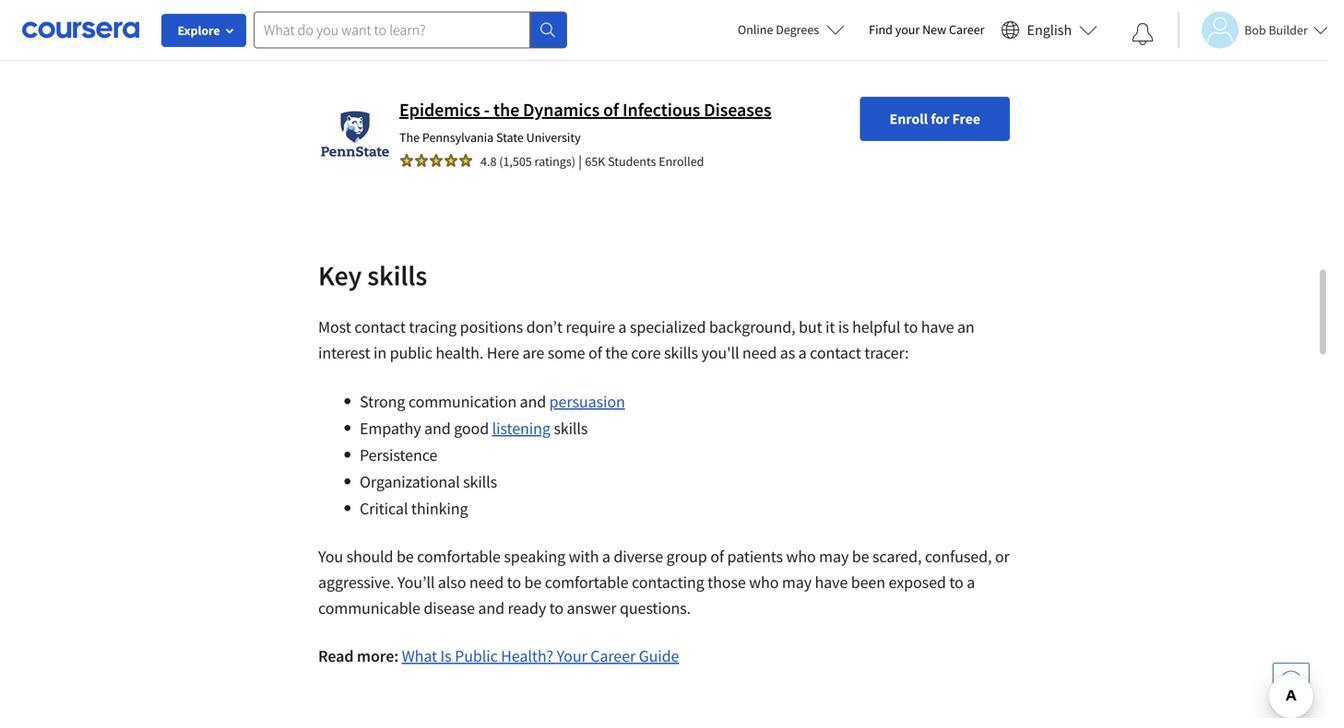 Task type: locate. For each thing, give the bounding box(es) containing it.
a
[[619, 317, 627, 338], [799, 343, 807, 363], [602, 547, 611, 567], [967, 572, 975, 593]]

comfortable
[[417, 547, 501, 567], [545, 572, 629, 593]]

0 vertical spatial need
[[743, 343, 777, 363]]

0 vertical spatial and
[[520, 392, 546, 412]]

need
[[743, 343, 777, 363], [469, 572, 504, 593]]

filled star image
[[414, 153, 429, 168], [429, 153, 444, 168], [444, 153, 459, 168]]

questions.
[[620, 598, 691, 619]]

2 horizontal spatial the
[[606, 343, 628, 363]]

1 horizontal spatial have
[[921, 317, 954, 338]]

1 vertical spatial need
[[469, 572, 504, 593]]

- inside the epidemics - the dynamics of infectious diseases the pennsylvania state university
[[484, 98, 490, 121]]

have left an on the top right of page
[[921, 317, 954, 338]]

epidemics up pennsylvania
[[399, 98, 480, 121]]

contact down it
[[810, 343, 861, 363]]

1 horizontal spatial need
[[743, 343, 777, 363]]

0 vertical spatial -
[[524, 39, 528, 55]]

don't
[[526, 317, 563, 338]]

contact
[[354, 317, 406, 338], [810, 343, 861, 363]]

1 horizontal spatial comfortable
[[545, 572, 629, 593]]

be
[[397, 547, 414, 567], [852, 547, 870, 567], [525, 572, 542, 593]]

epidemics right state's
[[465, 39, 521, 55]]

aggressive.
[[318, 572, 394, 593]]

you should be comfortable speaking with a diverse group of patients who may be scared, confused, or aggressive. you'll also need to be comfortable contacting those who may have been exposed to a communicable disease and ready to answer questions.
[[318, 547, 1010, 619]]

may left scared,
[[819, 547, 849, 567]]

positions
[[460, 317, 523, 338]]

read
[[318, 646, 354, 667]]

persuasion
[[550, 392, 625, 412]]

communicable
[[318, 598, 421, 619]]

2 horizontal spatial and
[[520, 392, 546, 412]]

good
[[454, 418, 489, 439]]

to
[[904, 317, 918, 338], [507, 572, 521, 593], [950, 572, 964, 593], [550, 598, 564, 619]]

0 vertical spatial contact
[[354, 317, 406, 338]]

-
[[524, 39, 528, 55], [484, 98, 490, 121]]

skills right the key
[[367, 258, 427, 293]]

you'll
[[702, 343, 739, 363]]

who
[[787, 547, 816, 567], [749, 572, 779, 593]]

what
[[402, 646, 437, 667]]

to right helpful
[[904, 317, 918, 338]]

0 vertical spatial career
[[949, 21, 985, 38]]

bob builder
[[1245, 22, 1308, 38]]

the up the epidemics - the dynamics of infectious diseases link
[[530, 39, 548, 55]]

1 horizontal spatial career
[[949, 21, 985, 38]]

1 vertical spatial epidemics
[[399, 98, 480, 121]]

and left good
[[424, 418, 451, 439]]

need inside most contact tracing positions don't require a specialized background, but it is helpful to have an interest in public health. here are some of the core skills you'll need as a contact tracer:
[[743, 343, 777, 363]]

0 vertical spatial have
[[921, 317, 954, 338]]

0 horizontal spatial the
[[494, 98, 520, 121]]

strong communication and persuasion empathy and good listening skills persistence organizational skills critical thinking
[[360, 392, 625, 519]]

1 vertical spatial may
[[782, 572, 812, 593]]

have inside most contact tracing positions don't require a specialized background, but it is helpful to have an interest in public health. here are some of the core skills you'll need as a contact tracer:
[[921, 317, 954, 338]]

english
[[1027, 21, 1072, 39]]

who right patients
[[787, 547, 816, 567]]

english button
[[994, 0, 1105, 60]]

of up 65k
[[603, 98, 619, 121]]

may down patients
[[782, 572, 812, 593]]

1 vertical spatial and
[[424, 418, 451, 439]]

specialized
[[630, 317, 706, 338]]

1 vertical spatial the
[[494, 98, 520, 121]]

skills inside most contact tracing positions don't require a specialized background, but it is helpful to have an interest in public health. here are some of the core skills you'll need as a contact tracer:
[[664, 343, 698, 363]]

an
[[958, 317, 975, 338]]

need down background,
[[743, 343, 777, 363]]

be up you'll
[[397, 547, 414, 567]]

as
[[780, 343, 795, 363]]

of down 'require' at the left top
[[589, 343, 602, 363]]

key skills
[[318, 258, 427, 293]]

to down confused, in the right of the page
[[950, 572, 964, 593]]

0 horizontal spatial filled star image
[[399, 153, 414, 168]]

communication
[[409, 392, 517, 412]]

contacting
[[632, 572, 705, 593]]

group
[[667, 547, 707, 567]]

most
[[318, 317, 351, 338]]

need right also
[[469, 572, 504, 593]]

epidemics - the dynamics of infectious diseases link
[[399, 98, 772, 121]]

online degrees
[[738, 21, 819, 38]]

0 horizontal spatial comfortable
[[417, 547, 501, 567]]

- right state's
[[524, 39, 528, 55]]

it
[[826, 317, 835, 338]]

0 horizontal spatial who
[[749, 572, 779, 593]]

here
[[487, 343, 519, 363]]

of up those
[[711, 547, 724, 567]]

0 vertical spatial may
[[819, 547, 849, 567]]

your
[[557, 646, 587, 667]]

career
[[949, 21, 985, 38], [591, 646, 636, 667]]

those
[[708, 572, 746, 593]]

some
[[548, 343, 585, 363]]

have left been
[[815, 572, 848, 593]]

contact up in
[[354, 317, 406, 338]]

0 horizontal spatial -
[[484, 98, 490, 121]]

comfortable up also
[[417, 547, 501, 567]]

who down patients
[[749, 572, 779, 593]]

1 vertical spatial dynamics
[[523, 98, 600, 121]]

2 filled star image from the left
[[429, 153, 444, 168]]

0 horizontal spatial contact
[[354, 317, 406, 338]]

0 vertical spatial who
[[787, 547, 816, 567]]

career right your
[[591, 646, 636, 667]]

of
[[606, 39, 617, 55], [603, 98, 619, 121], [589, 343, 602, 363], [711, 547, 724, 567]]

skills down specialized at the top of page
[[664, 343, 698, 363]]

be down "speaking"
[[525, 572, 542, 593]]

1 horizontal spatial and
[[478, 598, 505, 619]]

health.
[[436, 343, 484, 363]]

find your new career
[[869, 21, 985, 38]]

enroll
[[890, 110, 928, 128]]

0 horizontal spatial have
[[815, 572, 848, 593]]

filled star image left 4.8
[[459, 153, 473, 168]]

2 horizontal spatial be
[[852, 547, 870, 567]]

what is public health? your career guide link
[[402, 646, 679, 667]]

filled star image down the
[[399, 153, 414, 168]]

1 horizontal spatial -
[[524, 39, 528, 55]]

the left the core
[[606, 343, 628, 363]]

builder
[[1269, 22, 1308, 38]]

None search field
[[254, 12, 567, 48]]

0 horizontal spatial need
[[469, 572, 504, 593]]

show notifications image
[[1132, 23, 1154, 45]]

dynamics up the university
[[523, 98, 600, 121]]

2 vertical spatial the
[[606, 343, 628, 363]]

for
[[931, 110, 950, 128]]

a down confused, in the right of the page
[[967, 572, 975, 593]]

the
[[399, 129, 420, 146]]

exposed
[[889, 572, 946, 593]]

skills down persuasion link
[[554, 418, 588, 439]]

0 vertical spatial epidemics
[[465, 39, 521, 55]]

dynamics inside the epidemics - the dynamics of infectious diseases the pennsylvania state university
[[523, 98, 600, 121]]

0 vertical spatial the
[[530, 39, 548, 55]]

be up been
[[852, 547, 870, 567]]

and up listening
[[520, 392, 546, 412]]

have inside you should be comfortable speaking with a diverse group of patients who may be scared, confused, or aggressive. you'll also need to be comfortable contacting those who may have been exposed to a communicable disease and ready to answer questions.
[[815, 572, 848, 593]]

dynamics up the epidemics - the dynamics of infectious diseases link
[[551, 39, 603, 55]]

1 filled star image from the left
[[414, 153, 429, 168]]

to inside most contact tracing positions don't require a specialized background, but it is helpful to have an interest in public health. here are some of the core skills you'll need as a contact tracer:
[[904, 317, 918, 338]]

the
[[530, 39, 548, 55], [494, 98, 520, 121], [606, 343, 628, 363]]

0 horizontal spatial be
[[397, 547, 414, 567]]

comfortable down with
[[545, 572, 629, 593]]

disease
[[424, 598, 475, 619]]

is
[[441, 646, 452, 667]]

career right new
[[949, 21, 985, 38]]

is
[[839, 317, 849, 338]]

infectious left diseases. at the top of the page
[[619, 39, 673, 55]]

but
[[799, 317, 823, 338]]

2 vertical spatial and
[[478, 598, 505, 619]]

the up state
[[494, 98, 520, 121]]

0 horizontal spatial career
[[591, 646, 636, 667]]

thinking
[[411, 499, 468, 519]]

1 vertical spatial have
[[815, 572, 848, 593]]

helpful
[[853, 317, 901, 338]]

1 horizontal spatial who
[[787, 547, 816, 567]]

pennsylvania
[[422, 129, 494, 146]]

are
[[523, 343, 545, 363]]

coursera image
[[22, 15, 139, 45]]

- up the pennsylvania state university link
[[484, 98, 490, 121]]

epidemics
[[465, 39, 521, 55], [399, 98, 480, 121]]

1 vertical spatial infectious
[[623, 98, 701, 121]]

the pennsylvania state university link
[[399, 129, 581, 146]]

of inside you should be comfortable speaking with a diverse group of patients who may be scared, confused, or aggressive. you'll also need to be comfortable contacting those who may have been exposed to a communicable disease and ready to answer questions.
[[711, 547, 724, 567]]

career inside find your new career link
[[949, 21, 985, 38]]

a right as
[[799, 343, 807, 363]]

1 horizontal spatial filled star image
[[459, 153, 473, 168]]

1 horizontal spatial contact
[[810, 343, 861, 363]]

strong
[[360, 392, 405, 412]]

infectious up enrolled
[[623, 98, 701, 121]]

the pennsylvania state university image
[[318, 97, 392, 171]]

infectious inside the epidemics - the dynamics of infectious diseases the pennsylvania state university
[[623, 98, 701, 121]]

free
[[953, 110, 981, 128]]

bob
[[1245, 22, 1267, 38]]

find
[[869, 21, 893, 38]]

find your new career link
[[860, 18, 994, 42]]

filled star image
[[399, 153, 414, 168], [459, 153, 473, 168]]

may
[[819, 547, 849, 567], [782, 572, 812, 593]]

and left the ready
[[478, 598, 505, 619]]

new
[[923, 21, 947, 38]]

a right 'require' at the left top
[[619, 317, 627, 338]]

1 vertical spatial -
[[484, 98, 490, 121]]

require
[[566, 317, 615, 338]]

epidemics - the dynamics of infectious diseases the pennsylvania state university
[[399, 98, 772, 146]]

to right the ready
[[550, 598, 564, 619]]

1 vertical spatial who
[[749, 572, 779, 593]]



Task type: describe. For each thing, give the bounding box(es) containing it.
0 vertical spatial dynamics
[[551, 39, 603, 55]]

patients
[[727, 547, 783, 567]]

online
[[738, 21, 774, 38]]

from
[[368, 39, 394, 55]]

of inside most contact tracing positions don't require a specialized background, but it is helpful to have an interest in public health. here are some of the core skills you'll need as a contact tracer:
[[589, 343, 602, 363]]

1 vertical spatial career
[[591, 646, 636, 667]]

0 vertical spatial comfortable
[[417, 547, 501, 567]]

enroll for free button
[[860, 97, 1010, 141]]

the inside the epidemics - the dynamics of infectious diseases the pennsylvania state university
[[494, 98, 520, 121]]

4.8
[[481, 153, 497, 170]]

most contact tracing positions don't require a specialized background, but it is helpful to have an interest in public health. here are some of the core skills you'll need as a contact tracer:
[[318, 317, 975, 363]]

a
[[318, 39, 325, 55]]

core
[[631, 343, 661, 363]]

ratings)
[[535, 153, 576, 170]]

in
[[374, 343, 387, 363]]

speaking
[[504, 547, 566, 567]]

more:
[[357, 646, 399, 667]]

0 vertical spatial infectious
[[619, 39, 673, 55]]

tracing
[[409, 317, 457, 338]]

epidemics inside the epidemics - the dynamics of infectious diseases the pennsylvania state university
[[399, 98, 480, 121]]

university
[[527, 129, 581, 146]]

|
[[579, 152, 582, 171]]

What do you want to learn? text field
[[254, 12, 531, 48]]

0 horizontal spatial may
[[782, 572, 812, 593]]

4.8 (1,505 ratings) | 65k students enrolled
[[481, 152, 704, 171]]

a right with
[[602, 547, 611, 567]]

organizational
[[360, 472, 460, 493]]

listening
[[492, 418, 551, 439]]

2 filled star image from the left
[[459, 153, 473, 168]]

your
[[896, 21, 920, 38]]

explore button
[[161, 14, 246, 47]]

also
[[438, 572, 466, 593]]

scared,
[[873, 547, 922, 567]]

with
[[569, 547, 599, 567]]

1 horizontal spatial may
[[819, 547, 849, 567]]

students
[[608, 153, 656, 170]]

background,
[[709, 317, 796, 338]]

1 vertical spatial contact
[[810, 343, 861, 363]]

1 horizontal spatial be
[[525, 572, 542, 593]]

explore
[[178, 22, 220, 39]]

0 horizontal spatial and
[[424, 418, 451, 439]]

tracer:
[[865, 343, 909, 363]]

1 filled star image from the left
[[399, 153, 414, 168]]

diverse
[[614, 547, 663, 567]]

confused,
[[925, 547, 992, 567]]

bob builder button
[[1178, 12, 1329, 48]]

1 vertical spatial comfortable
[[545, 572, 629, 593]]

public
[[455, 646, 498, 667]]

public
[[390, 343, 433, 363]]

to up the ready
[[507, 572, 521, 593]]

diseases
[[704, 98, 772, 121]]

of up the epidemics - the dynamics of infectious diseases link
[[606, 39, 617, 55]]

persistence
[[360, 445, 438, 466]]

ready
[[508, 598, 546, 619]]

penn
[[397, 39, 424, 55]]

diseases.
[[675, 39, 725, 55]]

you'll
[[398, 572, 435, 593]]

65k
[[585, 153, 606, 170]]

skills up thinking
[[463, 472, 497, 493]]

enrolled
[[659, 153, 704, 170]]

the inside most contact tracing positions don't require a specialized background, but it is helpful to have an interest in public health. here are some of the core skills you'll need as a contact tracer:
[[606, 343, 628, 363]]

listening link
[[492, 418, 551, 439]]

online degrees button
[[723, 9, 860, 50]]

3 filled star image from the left
[[444, 153, 459, 168]]

help center image
[[1281, 671, 1303, 693]]

key
[[318, 258, 362, 293]]

read more: what is public health? your career guide
[[318, 646, 679, 667]]

enroll for free
[[890, 110, 981, 128]]

interest
[[318, 343, 370, 363]]

a lecture from penn state's epidemics - the dynamics of infectious diseases.
[[318, 39, 725, 55]]

state's
[[427, 39, 463, 55]]

lecture
[[328, 39, 366, 55]]

answer
[[567, 598, 617, 619]]

you
[[318, 547, 343, 567]]

health?
[[501, 646, 554, 667]]

or
[[995, 547, 1010, 567]]

of inside the epidemics - the dynamics of infectious diseases the pennsylvania state university
[[603, 98, 619, 121]]

1 horizontal spatial the
[[530, 39, 548, 55]]

guide
[[639, 646, 679, 667]]

should
[[347, 547, 393, 567]]

(1,505
[[499, 153, 532, 170]]

and inside you should be comfortable speaking with a diverse group of patients who may be scared, confused, or aggressive. you'll also need to be comfortable contacting those who may have been exposed to a communicable disease and ready to answer questions.
[[478, 598, 505, 619]]

state
[[496, 129, 524, 146]]

empathy
[[360, 418, 421, 439]]

persuasion link
[[550, 392, 625, 412]]

need inside you should be comfortable speaking with a diverse group of patients who may be scared, confused, or aggressive. you'll also need to be comfortable contacting those who may have been exposed to a communicable disease and ready to answer questions.
[[469, 572, 504, 593]]



Task type: vqa. For each thing, say whether or not it's contained in the screenshot.
4.8
yes



